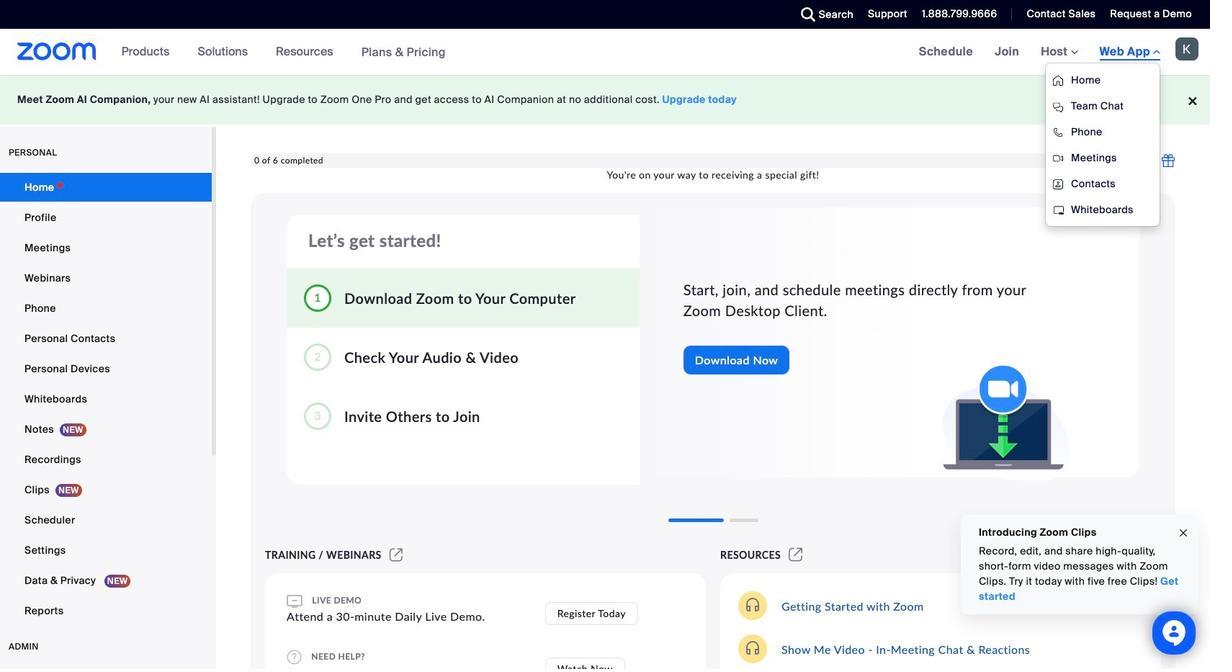 Task type: describe. For each thing, give the bounding box(es) containing it.
window new image
[[388, 549, 405, 562]]

personal menu menu
[[0, 173, 212, 627]]

profile picture image
[[1176, 37, 1199, 61]]

meetings navigation
[[909, 29, 1211, 227]]

product information navigation
[[111, 29, 457, 76]]



Task type: locate. For each thing, give the bounding box(es) containing it.
banner
[[0, 29, 1211, 227]]

window new image
[[787, 549, 806, 562]]

footer
[[0, 75, 1211, 125]]

zoom logo image
[[17, 43, 96, 61]]

close image
[[1179, 525, 1190, 542]]



Task type: vqa. For each thing, say whether or not it's contained in the screenshot.
Close icon at bottom right
yes



